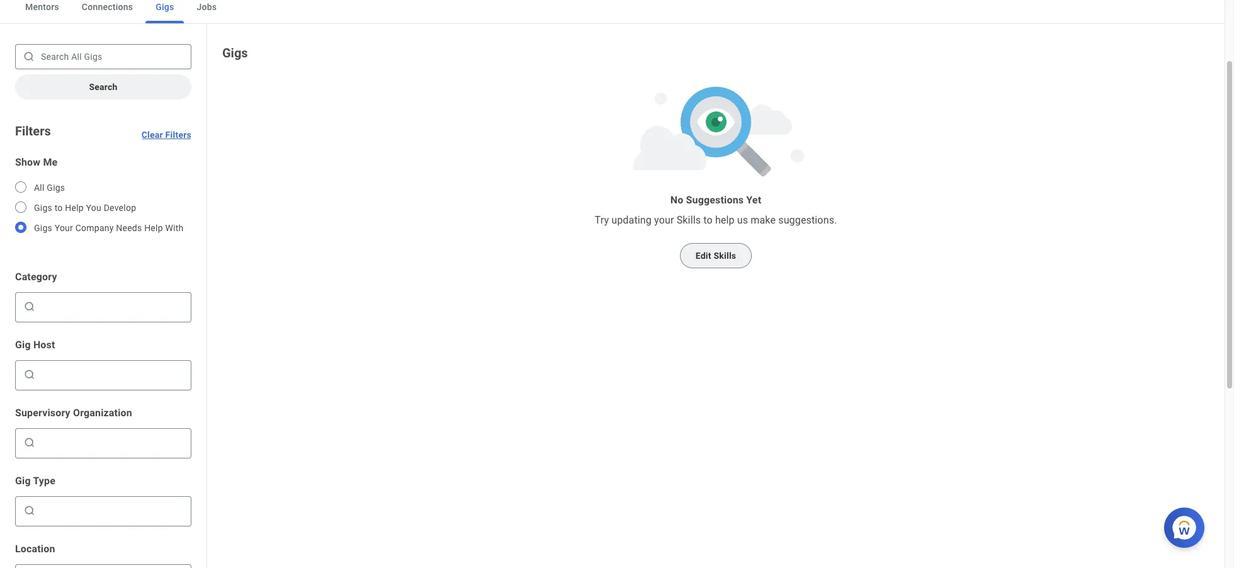 Task type: describe. For each thing, give the bounding box(es) containing it.
skills inside 'button'
[[714, 251, 736, 261]]

clear filters
[[141, 130, 191, 140]]

search image for category
[[23, 300, 36, 313]]

gigs for gigs button
[[156, 2, 174, 12]]

gig for gig type
[[15, 475, 31, 487]]

updating
[[612, 214, 652, 226]]

0 horizontal spatial to
[[55, 203, 63, 213]]

clear
[[141, 130, 163, 140]]

filters inside 'button'
[[165, 130, 191, 140]]

gigs for gigs to help you develop
[[34, 203, 52, 213]]

mentors button
[[15, 0, 69, 23]]

company
[[75, 223, 114, 233]]

gigs button
[[146, 0, 184, 23]]

your
[[55, 223, 73, 233]]

supervisory organization
[[15, 407, 132, 419]]

0 horizontal spatial skills
[[677, 214, 701, 226]]

gigs for gigs your company needs help with
[[34, 223, 52, 233]]

edit skills
[[696, 251, 736, 261]]

edit skills button
[[680, 243, 752, 268]]

0 vertical spatial search image
[[23, 50, 35, 63]]

1 vertical spatial help
[[144, 223, 163, 233]]

mentors
[[25, 2, 59, 12]]

with
[[165, 223, 184, 233]]

yet
[[747, 194, 762, 206]]

edit
[[696, 251, 712, 261]]

all
[[34, 183, 45, 193]]

jobs button
[[187, 0, 227, 23]]

suggestions.
[[779, 214, 837, 226]]

search image for host
[[23, 368, 36, 381]]

gigs right all
[[47, 183, 65, 193]]

try updating your skills to help us make suggestions.
[[595, 214, 837, 226]]

no
[[671, 194, 684, 206]]

develop
[[104, 203, 136, 213]]

show
[[15, 156, 40, 168]]

make
[[751, 214, 776, 226]]

gigs down jobs 'button'
[[222, 45, 248, 60]]

jobs
[[197, 2, 217, 12]]

suggestions
[[686, 194, 744, 206]]



Task type: locate. For each thing, give the bounding box(es) containing it.
to up your at left
[[55, 203, 63, 213]]

search image down mentors button
[[23, 50, 35, 63]]

needs
[[116, 223, 142, 233]]

1 horizontal spatial skills
[[714, 251, 736, 261]]

2 gig from the top
[[15, 475, 31, 487]]

help left 'with'
[[144, 223, 163, 233]]

show me
[[15, 156, 58, 168]]

0 horizontal spatial filters
[[15, 123, 51, 139]]

gigs inside button
[[156, 2, 174, 12]]

1 vertical spatial to
[[704, 214, 713, 226]]

1 horizontal spatial help
[[144, 223, 163, 233]]

gig type
[[15, 475, 55, 487]]

1 horizontal spatial filters
[[165, 130, 191, 140]]

search button
[[15, 74, 191, 100]]

filters right clear at the left top
[[165, 130, 191, 140]]

location
[[15, 543, 55, 555]]

gig
[[15, 339, 31, 351], [15, 475, 31, 487]]

try
[[595, 214, 609, 226]]

1 vertical spatial gig
[[15, 475, 31, 487]]

help left the "you"
[[65, 203, 84, 213]]

gigs your company needs help with
[[34, 223, 184, 233]]

Search All Gigs text field
[[15, 44, 191, 69]]

skills right the edit
[[714, 251, 736, 261]]

filters
[[15, 123, 51, 139], [165, 130, 191, 140]]

me
[[43, 156, 58, 168]]

category
[[15, 271, 57, 283]]

1 horizontal spatial to
[[704, 214, 713, 226]]

gig for gig host
[[15, 339, 31, 351]]

None field
[[38, 297, 186, 317], [38, 300, 186, 313], [38, 365, 186, 385], [38, 368, 186, 381], [38, 433, 186, 453], [38, 436, 186, 449], [38, 501, 186, 521], [38, 505, 186, 517], [38, 297, 186, 317], [38, 300, 186, 313], [38, 365, 186, 385], [38, 368, 186, 381], [38, 433, 186, 453], [38, 436, 186, 449], [38, 501, 186, 521], [38, 505, 186, 517]]

host
[[33, 339, 55, 351]]

to
[[55, 203, 63, 213], [704, 214, 713, 226]]

clear filters button
[[141, 115, 191, 140]]

search image
[[23, 300, 36, 313], [23, 436, 36, 449]]

gigs left your at left
[[34, 223, 52, 233]]

0 horizontal spatial help
[[65, 203, 84, 213]]

to left help
[[704, 214, 713, 226]]

0 vertical spatial skills
[[677, 214, 701, 226]]

gigs left jobs
[[156, 2, 174, 12]]

gigs to help you develop
[[34, 203, 136, 213]]

you
[[86, 203, 101, 213]]

0 vertical spatial search image
[[23, 300, 36, 313]]

1 vertical spatial skills
[[714, 251, 736, 261]]

0 vertical spatial gig
[[15, 339, 31, 351]]

0 vertical spatial help
[[65, 203, 84, 213]]

2 search image from the top
[[23, 436, 36, 449]]

search image down gig host
[[23, 368, 36, 381]]

gigs
[[156, 2, 174, 12], [222, 45, 248, 60], [47, 183, 65, 193], [34, 203, 52, 213], [34, 223, 52, 233]]

us
[[737, 214, 748, 226]]

all gigs
[[34, 183, 65, 193]]

gig left host
[[15, 339, 31, 351]]

search image down supervisory
[[23, 436, 36, 449]]

search image for supervisory organization
[[23, 436, 36, 449]]

help
[[65, 203, 84, 213], [144, 223, 163, 233]]

tab list containing mentors
[[0, 0, 1225, 24]]

tab list
[[0, 0, 1225, 24]]

search image
[[23, 50, 35, 63], [23, 368, 36, 381], [23, 505, 36, 517]]

no suggestions yet
[[671, 194, 762, 206]]

search image down category
[[23, 300, 36, 313]]

0 vertical spatial to
[[55, 203, 63, 213]]

help
[[715, 214, 735, 226]]

type
[[33, 475, 55, 487]]

gig host
[[15, 339, 55, 351]]

2 vertical spatial search image
[[23, 505, 36, 517]]

gig left type
[[15, 475, 31, 487]]

search image for type
[[23, 505, 36, 517]]

search image down gig type
[[23, 505, 36, 517]]

1 search image from the top
[[23, 300, 36, 313]]

1 gig from the top
[[15, 339, 31, 351]]

skills down no
[[677, 214, 701, 226]]

1 vertical spatial search image
[[23, 436, 36, 449]]

connections button
[[72, 0, 143, 23]]

connections
[[82, 2, 133, 12]]

your
[[654, 214, 674, 226]]

1 vertical spatial search image
[[23, 368, 36, 381]]

skills
[[677, 214, 701, 226], [714, 251, 736, 261]]

search
[[89, 82, 118, 92]]

filters up show me
[[15, 123, 51, 139]]

organization
[[73, 407, 132, 419]]

gigs down all
[[34, 203, 52, 213]]

supervisory
[[15, 407, 70, 419]]



Task type: vqa. For each thing, say whether or not it's contained in the screenshot.
MENU Dropdown Button
no



